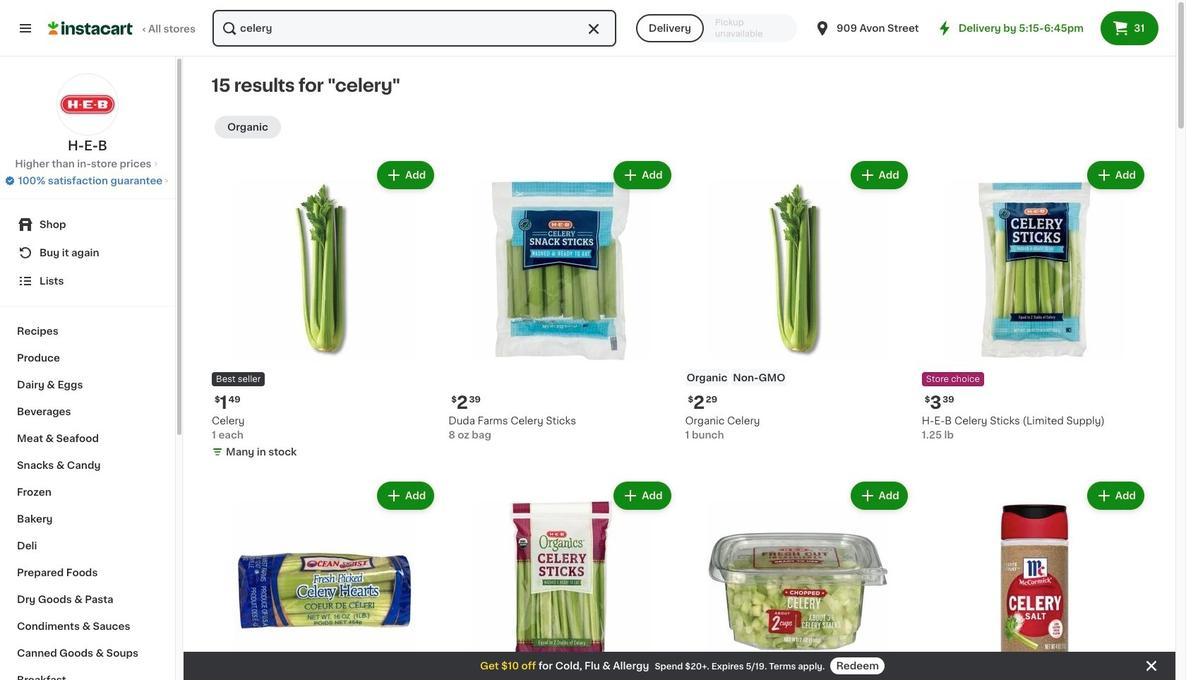 Task type: describe. For each thing, give the bounding box(es) containing it.
service type group
[[636, 14, 798, 42]]

close image
[[1144, 658, 1161, 675]]

h-e-b logo image
[[57, 73, 119, 136]]



Task type: locate. For each thing, give the bounding box(es) containing it.
Search field
[[213, 10, 617, 47]]

instacart logo image
[[48, 20, 133, 37]]

product group
[[212, 158, 438, 462], [449, 158, 674, 442], [686, 158, 911, 442], [923, 158, 1148, 442], [212, 479, 438, 680], [449, 479, 674, 680], [686, 479, 911, 680], [923, 479, 1148, 680]]

None search field
[[211, 8, 618, 48]]



Task type: vqa. For each thing, say whether or not it's contained in the screenshot.
Beer & Cider
no



